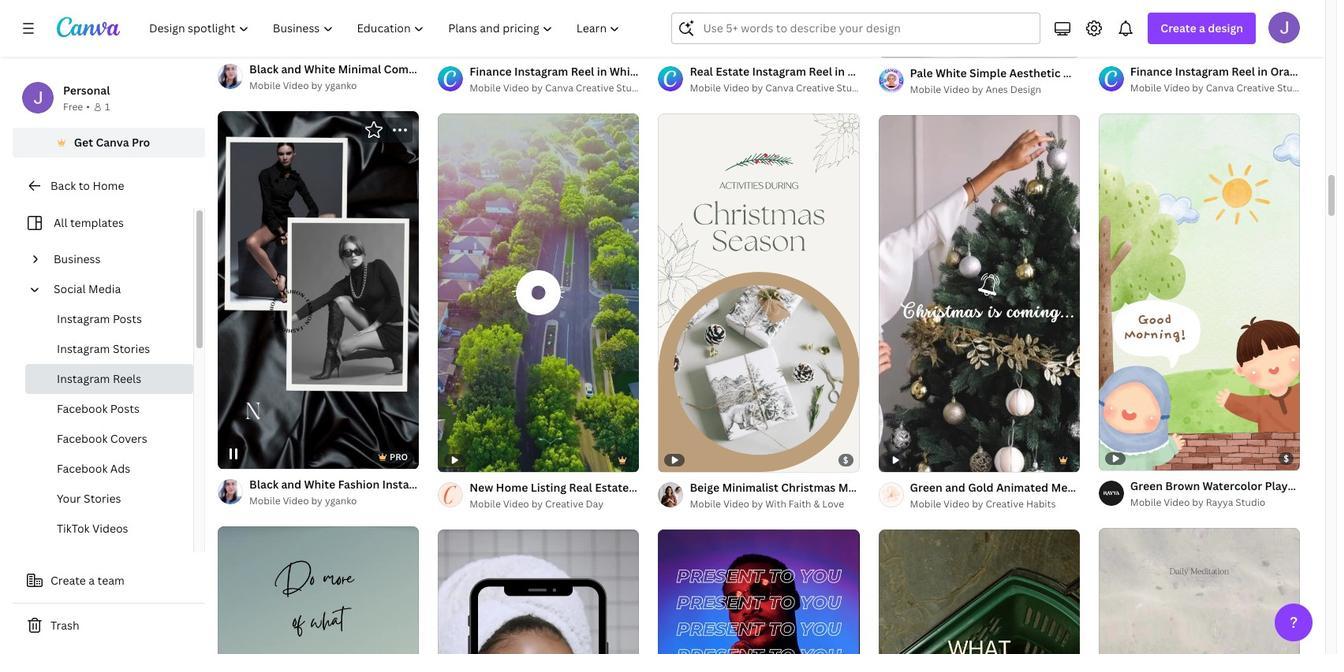 Task type: describe. For each thing, give the bounding box(es) containing it.
studio inside finance instagram reel in orange white mobile video by canva creative studio
[[1277, 81, 1307, 94]]

get canva pro
[[74, 135, 150, 150]]

reel inside new home listing real estate instagram reel mobile video by creative day
[[688, 481, 712, 496]]

mobile video by canva creative studio link for finance instagram reel in orange white
[[1131, 80, 1307, 96]]

and for black and white fashion instagram reel
[[281, 477, 302, 492]]

mobile inside new home listing real estate instagram reel mobile video by creative day
[[470, 498, 501, 511]]

&
[[814, 498, 820, 511]]

facebook posts
[[57, 402, 140, 417]]

mobile inside "link"
[[1131, 496, 1162, 510]]

facebook covers
[[57, 432, 147, 447]]

instagram inside finance instagram reel in white green editorial chic style mobile video by canva creative studio
[[514, 64, 568, 79]]

white inside black and white minimal coming soon instagram reel mobile video by yganko
[[304, 62, 335, 77]]

design
[[1208, 21, 1244, 36]]

listing
[[531, 481, 567, 496]]

beige minimalist christmas mobile video mobile video by with faith & love
[[690, 481, 909, 511]]

all
[[54, 215, 67, 230]]

mobile video by with faith & love link
[[690, 497, 860, 513]]

facebook posts link
[[25, 395, 193, 424]]

personal
[[63, 83, 110, 98]]

soon
[[428, 62, 455, 77]]

video inside black and white minimal coming soon instagram reel mobile video by yganko
[[283, 79, 309, 93]]

instagram posts link
[[25, 305, 193, 335]]

by inside black and white minimal coming soon instagram reel mobile video by yganko
[[311, 79, 323, 93]]

mobile video by creative day link
[[470, 497, 639, 513]]

with
[[766, 498, 787, 511]]

new home listing real estate instagram reel link
[[470, 480, 712, 497]]

facebook ads
[[57, 462, 130, 477]]

mobile video by creative habits
[[910, 498, 1056, 511]]

white inside black and white fashion instagram reel mobile video by yganko
[[304, 477, 335, 492]]

orange
[[1271, 64, 1309, 79]]

in for white
[[597, 64, 607, 79]]

fashion
[[338, 477, 380, 492]]

instagram stories link
[[25, 335, 193, 365]]

video inside mobile video by anes design link
[[944, 82, 970, 96]]

mobile video by anes design link
[[910, 82, 1080, 97]]

video inside finance instagram reel in orange white mobile video by canva creative studio
[[1164, 81, 1190, 94]]

black for black and white minimal coming soon instagram reel
[[249, 62, 279, 77]]

day
[[586, 498, 604, 511]]

instagram posts
[[57, 312, 142, 327]]

facebook for facebook ads
[[57, 462, 108, 477]]

mobile video by rayya studio
[[1131, 496, 1266, 510]]

social media link
[[47, 275, 184, 305]]

jacob simon image
[[1269, 12, 1300, 43]]

tiktok
[[57, 522, 90, 537]]

create a team
[[50, 574, 125, 589]]

green
[[644, 64, 676, 79]]

mobile video by creative habits link
[[910, 497, 1080, 513]]

new home listing real estate instagram reel mobile video by creative day
[[470, 481, 712, 511]]

instagram inside new home listing real estate instagram reel mobile video by creative day
[[632, 481, 686, 496]]

mobile video by canva creative studio
[[690, 81, 867, 94]]

christmas
[[781, 481, 836, 496]]

back to home
[[50, 178, 124, 193]]

trash link
[[13, 611, 205, 642]]

black and white minimal coming soon instagram reel mobile video by yganko
[[249, 62, 538, 93]]

all templates
[[54, 215, 124, 230]]

instagram inside finance instagram reel in orange white mobile video by canva creative studio
[[1175, 64, 1229, 79]]

video inside finance instagram reel in white green editorial chic style mobile video by canva creative studio
[[503, 81, 529, 94]]

reel inside black and white fashion instagram reel mobile video by yganko
[[439, 477, 462, 492]]

instagram inside black and white minimal coming soon instagram reel mobile video by yganko
[[458, 62, 512, 77]]

chic
[[727, 64, 751, 79]]

video inside mobile video by rayya studio "link"
[[1164, 496, 1190, 510]]

free •
[[63, 100, 90, 114]]

mobile inside black and white minimal coming soon instagram reel mobile video by yganko
[[249, 79, 281, 93]]

team
[[97, 574, 125, 589]]

stories for instagram stories
[[113, 342, 150, 357]]

Search search field
[[703, 13, 1031, 43]]

back to home link
[[13, 170, 205, 202]]

instagram inside black and white fashion instagram reel mobile video by yganko
[[382, 477, 436, 492]]

facebook covers link
[[25, 424, 193, 454]]

in for orange
[[1258, 64, 1268, 79]]

create a team button
[[13, 566, 205, 597]]

new
[[470, 481, 493, 496]]

studio down search search field
[[837, 81, 867, 94]]

business link
[[47, 245, 184, 275]]

back
[[50, 178, 76, 193]]

reel inside finance instagram reel in white green editorial chic style mobile video by canva creative studio
[[571, 64, 594, 79]]

mobile video by yganko link for minimal
[[249, 78, 419, 94]]

mobile inside finance instagram reel in orange white mobile video by canva creative studio
[[1131, 81, 1162, 94]]

$ for mobile video by rayya studio
[[1284, 453, 1289, 465]]

social
[[54, 282, 86, 297]]

mobile video by canva creative studio link for finance instagram reel in white green editorial chic style
[[470, 80, 646, 96]]

creative inside finance instagram reel in orange white mobile video by canva creative studio
[[1237, 81, 1275, 94]]

anes
[[986, 82, 1008, 96]]

estate
[[595, 481, 629, 496]]

posts for facebook posts
[[110, 402, 140, 417]]

create a design button
[[1148, 13, 1256, 44]]

creative inside new home listing real estate instagram reel mobile video by creative day
[[545, 498, 584, 511]]

facebook for facebook posts
[[57, 402, 108, 417]]

trash
[[50, 619, 79, 634]]

finance instagram reel in white green editorial chic style mobile video by canva creative studio
[[470, 64, 781, 94]]

creative left habits
[[986, 498, 1024, 511]]

beige minimalist christmas mobile video link
[[690, 480, 909, 497]]

mobile video by yganko link for fashion
[[249, 494, 419, 510]]

editorial
[[679, 64, 725, 79]]

coming
[[384, 62, 425, 77]]

videos
[[92, 522, 128, 537]]



Task type: vqa. For each thing, say whether or not it's contained in the screenshot.
×
no



Task type: locate. For each thing, give the bounding box(es) containing it.
1 vertical spatial mobile video by yganko link
[[249, 494, 419, 510]]

0 vertical spatial posts
[[113, 312, 142, 327]]

0 vertical spatial mobile video by yganko link
[[249, 78, 419, 94]]

black and white fashion instagram reel link
[[249, 477, 462, 494]]

mobile video by yganko link down fashion
[[249, 494, 419, 510]]

0 vertical spatial and
[[281, 62, 302, 77]]

canva down the finance instagram reel in white green editorial chic style link
[[545, 81, 574, 94]]

home
[[93, 178, 124, 193], [496, 481, 528, 496]]

0 horizontal spatial finance
[[470, 64, 512, 79]]

0 vertical spatial yganko
[[325, 79, 357, 93]]

a left design
[[1199, 21, 1206, 36]]

minimalist
[[722, 481, 779, 496]]

mobile inside black and white fashion instagram reel mobile video by yganko
[[249, 495, 281, 508]]

3 mobile video by canva creative studio link from the left
[[1131, 80, 1307, 96]]

business
[[54, 252, 101, 267]]

instagram reels
[[57, 372, 141, 387]]

top level navigation element
[[139, 13, 634, 44]]

rayya
[[1206, 496, 1234, 510]]

stories for your stories
[[84, 492, 121, 507]]

0 vertical spatial create
[[1161, 21, 1197, 36]]

mobile video by canva creative studio link
[[470, 80, 646, 96], [690, 80, 867, 96], [1131, 80, 1307, 96]]

2 in from the left
[[1258, 64, 1268, 79]]

in left green
[[597, 64, 607, 79]]

in left orange
[[1258, 64, 1268, 79]]

canva down style
[[766, 81, 794, 94]]

video
[[283, 79, 309, 93], [503, 81, 529, 94], [723, 81, 750, 94], [1164, 81, 1190, 94], [944, 82, 970, 96], [878, 481, 909, 496], [283, 495, 309, 508], [1164, 496, 1190, 510], [503, 498, 529, 511], [723, 498, 750, 511], [944, 498, 970, 511]]

1 vertical spatial stories
[[84, 492, 121, 507]]

0 vertical spatial black
[[249, 62, 279, 77]]

0 vertical spatial facebook
[[57, 402, 108, 417]]

free
[[63, 100, 83, 114]]

0 vertical spatial home
[[93, 178, 124, 193]]

to
[[79, 178, 90, 193]]

2 black from the top
[[249, 477, 279, 492]]

canva inside finance instagram reel in orange white mobile video by canva creative studio
[[1206, 81, 1234, 94]]

white inside finance instagram reel in white green editorial chic style mobile video by canva creative studio
[[610, 64, 641, 79]]

1 and from the top
[[281, 62, 302, 77]]

white left minimal
[[304, 62, 335, 77]]

yganko inside black and white fashion instagram reel mobile video by yganko
[[325, 495, 357, 508]]

tiktok videos link
[[25, 514, 193, 544]]

by inside new home listing real estate instagram reel mobile video by creative day
[[532, 498, 543, 511]]

create for create a team
[[50, 574, 86, 589]]

pro
[[132, 135, 150, 150]]

habits
[[1026, 498, 1056, 511]]

white
[[304, 62, 335, 77], [610, 64, 641, 79], [1312, 64, 1337, 79], [304, 477, 335, 492]]

facebook ads link
[[25, 454, 193, 484]]

1 vertical spatial posts
[[110, 402, 140, 417]]

posts down reels
[[110, 402, 140, 417]]

2 mobile video by yganko link from the top
[[249, 494, 419, 510]]

2 finance from the left
[[1131, 64, 1173, 79]]

creative down search search field
[[796, 81, 834, 94]]

your stories
[[57, 492, 121, 507]]

a
[[1199, 21, 1206, 36], [89, 574, 95, 589]]

finance instagram reel in white green editorial chic style link
[[470, 63, 781, 80]]

by inside black and white fashion instagram reel mobile video by yganko
[[311, 495, 323, 508]]

canva
[[545, 81, 574, 94], [766, 81, 794, 94], [1206, 81, 1234, 94], [96, 135, 129, 150]]

finance for finance instagram reel in orange white
[[1131, 64, 1173, 79]]

mobile video by yganko link
[[249, 78, 419, 94], [249, 494, 419, 510]]

create a design
[[1161, 21, 1244, 36]]

ads
[[110, 462, 130, 477]]

finance inside finance instagram reel in orange white mobile video by canva creative studio
[[1131, 64, 1173, 79]]

mobile video by yganko link down minimal
[[249, 78, 419, 94]]

stories down facebook ads link
[[84, 492, 121, 507]]

1 vertical spatial a
[[89, 574, 95, 589]]

get canva pro button
[[13, 128, 205, 158]]

1 in from the left
[[597, 64, 607, 79]]

a inside button
[[89, 574, 95, 589]]

black inside black and white fashion instagram reel mobile video by yganko
[[249, 477, 279, 492]]

studio inside mobile video by rayya studio "link"
[[1236, 496, 1266, 510]]

$ for mobile video by with faith & love
[[843, 455, 849, 466]]

instagram stories
[[57, 342, 150, 357]]

0 horizontal spatial a
[[89, 574, 95, 589]]

None search field
[[672, 13, 1041, 44]]

by inside finance instagram reel in white green editorial chic style mobile video by canva creative studio
[[532, 81, 543, 94]]

studio down the finance instagram reel in white green editorial chic style link
[[616, 81, 646, 94]]

1 mobile video by canva creative studio link from the left
[[470, 80, 646, 96]]

creative inside finance instagram reel in white green editorial chic style mobile video by canva creative studio
[[576, 81, 614, 94]]

and inside black and white minimal coming soon instagram reel mobile video by yganko
[[281, 62, 302, 77]]

white right orange
[[1312, 64, 1337, 79]]

home inside new home listing real estate instagram reel mobile video by creative day
[[496, 481, 528, 496]]

$
[[1284, 453, 1289, 465], [843, 455, 849, 466]]

studio inside finance instagram reel in white green editorial chic style mobile video by canva creative studio
[[616, 81, 646, 94]]

black inside black and white minimal coming soon instagram reel mobile video by yganko
[[249, 62, 279, 77]]

create inside "dropdown button"
[[1161, 21, 1197, 36]]

black and white fashion instagram reel mobile video by yganko
[[249, 477, 462, 508]]

templates
[[70, 215, 124, 230]]

posts
[[113, 312, 142, 327], [110, 402, 140, 417]]

reel inside finance instagram reel in orange white mobile video by canva creative studio
[[1232, 64, 1255, 79]]

white left green
[[610, 64, 641, 79]]

2 horizontal spatial mobile video by canva creative studio link
[[1131, 80, 1307, 96]]

1 mobile video by yganko link from the top
[[249, 78, 419, 94]]

mobile video by rayya studio link
[[1131, 496, 1300, 511]]

finance instagram reel in orange white mobile video by canva creative studio
[[1131, 64, 1337, 94]]

0 horizontal spatial mobile video by canva creative studio link
[[470, 80, 646, 96]]

0 vertical spatial stories
[[113, 342, 150, 357]]

1 vertical spatial create
[[50, 574, 86, 589]]

0 horizontal spatial $
[[843, 455, 849, 466]]

in
[[597, 64, 607, 79], [1258, 64, 1268, 79]]

design
[[1011, 82, 1042, 96]]

2 mobile video by canva creative studio link from the left
[[690, 80, 867, 96]]

your stories link
[[25, 484, 193, 514]]

creative down the finance instagram reel in white green editorial chic style link
[[576, 81, 614, 94]]

covers
[[110, 432, 147, 447]]

a inside "dropdown button"
[[1199, 21, 1206, 36]]

love
[[822, 498, 844, 511]]

creative down listing
[[545, 498, 584, 511]]

1 yganko from the top
[[325, 79, 357, 93]]

finance
[[470, 64, 512, 79], [1131, 64, 1173, 79]]

1 horizontal spatial create
[[1161, 21, 1197, 36]]

facebook
[[57, 402, 108, 417], [57, 432, 108, 447], [57, 462, 108, 477]]

stories
[[113, 342, 150, 357], [84, 492, 121, 507]]

get
[[74, 135, 93, 150]]

white inside finance instagram reel in orange white mobile video by canva creative studio
[[1312, 64, 1337, 79]]

media
[[88, 282, 121, 297]]

home right new
[[496, 481, 528, 496]]

1 vertical spatial facebook
[[57, 432, 108, 447]]

create left design
[[1161, 21, 1197, 36]]

posts for instagram posts
[[113, 312, 142, 327]]

minimal
[[338, 62, 381, 77]]

reel
[[514, 62, 538, 77], [571, 64, 594, 79], [1232, 64, 1255, 79], [439, 477, 462, 492], [688, 481, 712, 496]]

finance down create a design "dropdown button"
[[1131, 64, 1173, 79]]

real
[[569, 481, 592, 496]]

0 horizontal spatial in
[[597, 64, 607, 79]]

white left fashion
[[304, 477, 335, 492]]

style
[[754, 64, 781, 79]]

by inside "beige minimalist christmas mobile video mobile video by with faith & love"
[[752, 498, 763, 511]]

creative down finance instagram reel in orange white link
[[1237, 81, 1275, 94]]

1 horizontal spatial in
[[1258, 64, 1268, 79]]

and left minimal
[[281, 62, 302, 77]]

facebook down 'instagram reels'
[[57, 402, 108, 417]]

canva down finance instagram reel in orange white link
[[1206, 81, 1234, 94]]

1 black from the top
[[249, 62, 279, 77]]

•
[[86, 100, 90, 114]]

1 vertical spatial black
[[249, 477, 279, 492]]

1 horizontal spatial finance
[[1131, 64, 1173, 79]]

yganko down black and white fashion instagram reel link
[[325, 495, 357, 508]]

2 yganko from the top
[[325, 495, 357, 508]]

a left team
[[89, 574, 95, 589]]

reels
[[113, 372, 141, 387]]

a for team
[[89, 574, 95, 589]]

by inside "link"
[[1192, 496, 1204, 510]]

create inside button
[[50, 574, 86, 589]]

finance for finance instagram reel in white green editorial chic style
[[470, 64, 512, 79]]

in inside finance instagram reel in orange white mobile video by canva creative studio
[[1258, 64, 1268, 79]]

all templates link
[[22, 208, 184, 238]]

1 vertical spatial home
[[496, 481, 528, 496]]

reel inside black and white minimal coming soon instagram reel mobile video by yganko
[[514, 62, 538, 77]]

and for black and white minimal coming soon instagram reel
[[281, 62, 302, 77]]

a for design
[[1199, 21, 1206, 36]]

2 facebook from the top
[[57, 432, 108, 447]]

studio right rayya at the right
[[1236, 496, 1266, 510]]

instagram
[[458, 62, 512, 77], [514, 64, 568, 79], [1175, 64, 1229, 79], [57, 312, 110, 327], [57, 342, 110, 357], [57, 372, 110, 387], [382, 477, 436, 492], [632, 481, 686, 496]]

3 facebook from the top
[[57, 462, 108, 477]]

0 horizontal spatial home
[[93, 178, 124, 193]]

create
[[1161, 21, 1197, 36], [50, 574, 86, 589]]

yganko
[[325, 79, 357, 93], [325, 495, 357, 508]]

finance inside finance instagram reel in white green editorial chic style mobile video by canva creative studio
[[470, 64, 512, 79]]

create for create a design
[[1161, 21, 1197, 36]]

facebook for facebook covers
[[57, 432, 108, 447]]

mobile video by anes design
[[910, 82, 1042, 96]]

posts down social media link
[[113, 312, 142, 327]]

0 horizontal spatial create
[[50, 574, 86, 589]]

2 vertical spatial facebook
[[57, 462, 108, 477]]

1 horizontal spatial home
[[496, 481, 528, 496]]

mobile inside finance instagram reel in white green editorial chic style mobile video by canva creative studio
[[470, 81, 501, 94]]

0 vertical spatial a
[[1199, 21, 1206, 36]]

1 horizontal spatial mobile video by canva creative studio link
[[690, 80, 867, 96]]

facebook up your stories
[[57, 462, 108, 477]]

pro
[[390, 451, 408, 463]]

create left team
[[50, 574, 86, 589]]

mobile
[[249, 79, 281, 93], [470, 81, 501, 94], [690, 81, 721, 94], [1131, 81, 1162, 94], [910, 82, 941, 96], [838, 481, 876, 496], [249, 495, 281, 508], [1131, 496, 1162, 510], [470, 498, 501, 511], [690, 498, 721, 511], [910, 498, 941, 511]]

1 vertical spatial and
[[281, 477, 302, 492]]

1 vertical spatial yganko
[[325, 495, 357, 508]]

by
[[311, 79, 323, 93], [532, 81, 543, 94], [752, 81, 763, 94], [1192, 81, 1204, 94], [972, 82, 984, 96], [311, 495, 323, 508], [1192, 496, 1204, 510], [532, 498, 543, 511], [752, 498, 763, 511], [972, 498, 984, 511]]

1 horizontal spatial $
[[1284, 453, 1289, 465]]

tiktok videos
[[57, 522, 128, 537]]

yganko down minimal
[[325, 79, 357, 93]]

your
[[57, 492, 81, 507]]

canva inside finance instagram reel in white green editorial chic style mobile video by canva creative studio
[[545, 81, 574, 94]]

by inside finance instagram reel in orange white mobile video by canva creative studio
[[1192, 81, 1204, 94]]

studio down orange
[[1277, 81, 1307, 94]]

in inside finance instagram reel in white green editorial chic style mobile video by canva creative studio
[[597, 64, 607, 79]]

black and white minimal coming soon instagram reel link
[[249, 61, 538, 78]]

video inside black and white fashion instagram reel mobile video by yganko
[[283, 495, 309, 508]]

and left fashion
[[281, 477, 302, 492]]

canva inside "button"
[[96, 135, 129, 150]]

facebook up facebook ads
[[57, 432, 108, 447]]

canva left pro
[[96, 135, 129, 150]]

yganko inside black and white minimal coming soon instagram reel mobile video by yganko
[[325, 79, 357, 93]]

social media
[[54, 282, 121, 297]]

finance right the soon
[[470, 64, 512, 79]]

video inside mobile video by creative habits link
[[944, 498, 970, 511]]

1 finance from the left
[[470, 64, 512, 79]]

black for black and white fashion instagram reel
[[249, 477, 279, 492]]

home right to
[[93, 178, 124, 193]]

1 horizontal spatial a
[[1199, 21, 1206, 36]]

1
[[105, 100, 110, 114]]

video inside new home listing real estate instagram reel mobile video by creative day
[[503, 498, 529, 511]]

1 facebook from the top
[[57, 402, 108, 417]]

stories up reels
[[113, 342, 150, 357]]

2 and from the top
[[281, 477, 302, 492]]

faith
[[789, 498, 812, 511]]

and inside black and white fashion instagram reel mobile video by yganko
[[281, 477, 302, 492]]

beige
[[690, 481, 720, 496]]

finance instagram reel in orange white link
[[1131, 63, 1337, 80]]



